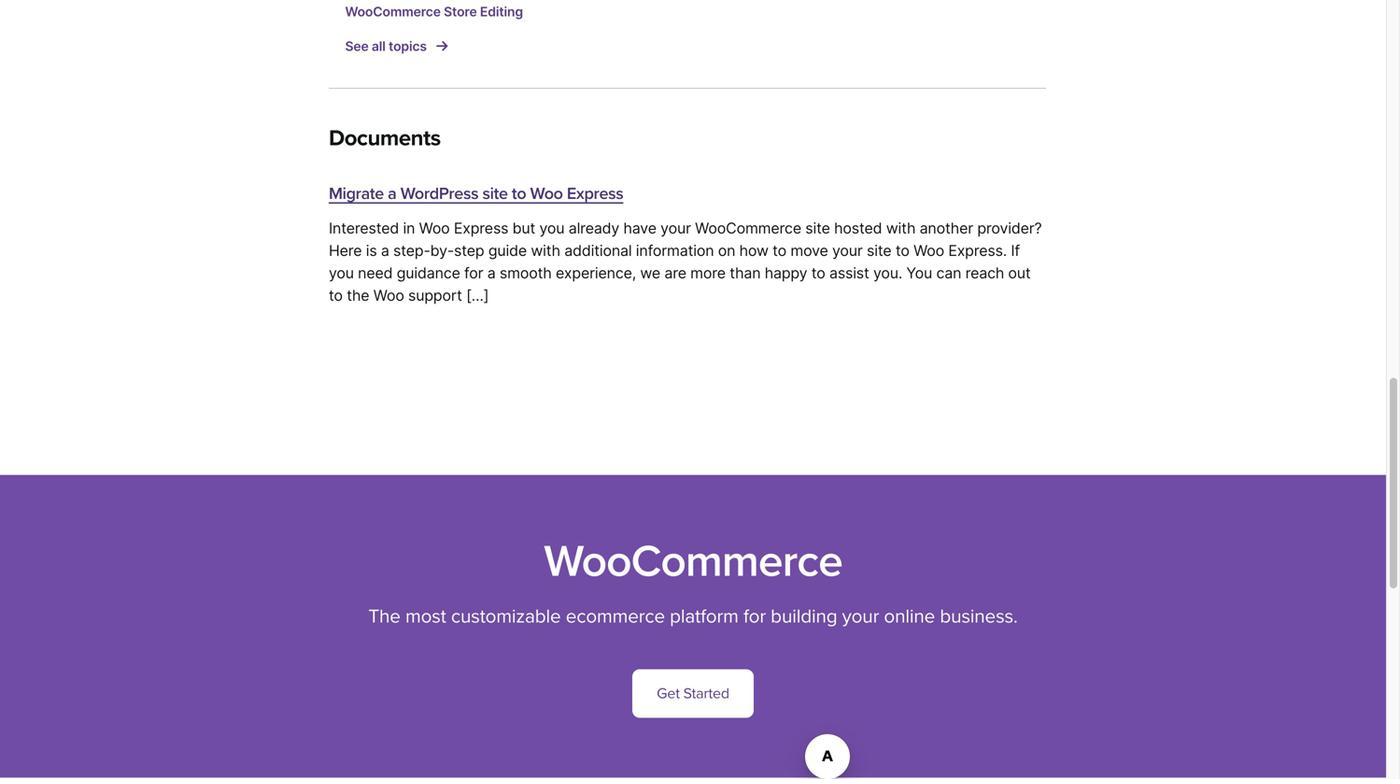 Task type: locate. For each thing, give the bounding box(es) containing it.
see all topics link
[[345, 38, 448, 54]]

express up step on the left of the page
[[454, 219, 509, 238]]

started
[[684, 685, 730, 703]]

to up happy at the top
[[773, 242, 787, 260]]

site up the you.
[[867, 242, 892, 260]]

to
[[512, 184, 526, 204], [773, 242, 787, 260], [896, 242, 910, 260], [812, 264, 826, 282], [329, 287, 343, 305]]

for up […]
[[465, 264, 484, 282]]

with up 'smooth' at left top
[[531, 242, 561, 260]]

you
[[540, 219, 565, 238], [329, 264, 354, 282]]

0 vertical spatial express
[[567, 184, 624, 204]]

site right the "wordpress"
[[483, 184, 508, 204]]

woocommerce
[[345, 4, 441, 20], [696, 219, 802, 238], [544, 535, 843, 589]]

a right the migrate
[[388, 184, 397, 204]]

0 horizontal spatial you
[[329, 264, 354, 282]]

interested in woo express but you already have your woocommerce site hosted with another provider? here is a step-by-step guide with additional information on how to move your site to woo express. if you need guidance for a smooth experience, we are more than happy to assist you. you can reach out to the woo support […]
[[329, 219, 1042, 305]]

1 vertical spatial with
[[531, 242, 561, 260]]

move
[[791, 242, 829, 260]]

1 vertical spatial your
[[833, 242, 863, 260]]

0 horizontal spatial site
[[483, 184, 508, 204]]

1 vertical spatial you
[[329, 264, 354, 282]]

customizable
[[451, 605, 561, 629]]

woocommerce up the most customizable ecommerce platform for building your online business.
[[544, 535, 843, 589]]

assist
[[830, 264, 870, 282]]

2 vertical spatial your
[[843, 605, 880, 629]]

migrate a wordpress site to woo express link
[[329, 181, 1047, 207]]

0 vertical spatial woocommerce
[[345, 4, 441, 20]]

for left the building
[[744, 605, 766, 629]]

1 vertical spatial express
[[454, 219, 509, 238]]

most
[[406, 605, 446, 629]]

online
[[885, 605, 936, 629]]

another
[[920, 219, 974, 238]]

2 horizontal spatial site
[[867, 242, 892, 260]]

to up but
[[512, 184, 526, 204]]

already
[[569, 219, 620, 238]]

happy
[[765, 264, 808, 282]]

woocommerce for woocommerce store editing
[[345, 4, 441, 20]]

documents
[[329, 125, 441, 152]]

woocommerce up how
[[696, 219, 802, 238]]

1 vertical spatial site
[[806, 219, 831, 238]]

out
[[1009, 264, 1031, 282]]

for
[[465, 264, 484, 282], [744, 605, 766, 629]]

a
[[388, 184, 397, 204], [381, 242, 389, 260], [488, 264, 496, 282]]

to inside migrate a wordpress site to woo express link
[[512, 184, 526, 204]]

a up […]
[[488, 264, 496, 282]]

site up move
[[806, 219, 831, 238]]

0 vertical spatial site
[[483, 184, 508, 204]]

1 horizontal spatial for
[[744, 605, 766, 629]]

a inside migrate a wordpress site to woo express link
[[388, 184, 397, 204]]

information
[[636, 242, 714, 260]]

here
[[329, 242, 362, 260]]

to down move
[[812, 264, 826, 282]]

the
[[347, 287, 370, 305]]

reach
[[966, 264, 1005, 282]]

your up information
[[661, 219, 691, 238]]

1 vertical spatial for
[[744, 605, 766, 629]]

on
[[718, 242, 736, 260]]

topics
[[389, 38, 427, 54]]

experience,
[[556, 264, 637, 282]]

provider?
[[978, 219, 1042, 238]]

all
[[372, 38, 386, 54]]

you down here
[[329, 264, 354, 282]]

you right but
[[540, 219, 565, 238]]

0 vertical spatial for
[[465, 264, 484, 282]]

see
[[345, 38, 369, 54]]

your up assist
[[833, 242, 863, 260]]

your
[[661, 219, 691, 238], [833, 242, 863, 260], [843, 605, 880, 629]]

with
[[887, 219, 916, 238], [531, 242, 561, 260]]

smooth
[[500, 264, 552, 282]]

0 horizontal spatial express
[[454, 219, 509, 238]]

express
[[567, 184, 624, 204], [454, 219, 509, 238]]

site
[[483, 184, 508, 204], [806, 219, 831, 238], [867, 242, 892, 260]]

to up the you.
[[896, 242, 910, 260]]

woo up but
[[530, 184, 563, 204]]

express up already
[[567, 184, 624, 204]]

more
[[691, 264, 726, 282]]

store
[[444, 4, 477, 20]]

in
[[403, 219, 415, 238]]

need
[[358, 264, 393, 282]]

0 vertical spatial a
[[388, 184, 397, 204]]

hosted
[[835, 219, 883, 238]]

[…]
[[466, 287, 489, 305]]

a right is
[[381, 242, 389, 260]]

see all topics
[[345, 38, 430, 54]]

1 vertical spatial a
[[381, 242, 389, 260]]

with right hosted
[[887, 219, 916, 238]]

1 horizontal spatial you
[[540, 219, 565, 238]]

get
[[657, 685, 680, 703]]

you
[[907, 264, 933, 282]]

your left online
[[843, 605, 880, 629]]

get started
[[657, 685, 730, 703]]

0 horizontal spatial for
[[465, 264, 484, 282]]

wordpress
[[401, 184, 479, 204]]

2 vertical spatial site
[[867, 242, 892, 260]]

1 vertical spatial woocommerce
[[696, 219, 802, 238]]

woocommerce up see all topics "link"
[[345, 4, 441, 20]]

1 horizontal spatial express
[[567, 184, 624, 204]]

woo
[[530, 184, 563, 204], [419, 219, 450, 238], [914, 242, 945, 260], [374, 287, 404, 305]]

2 vertical spatial woocommerce
[[544, 535, 843, 589]]

0 vertical spatial you
[[540, 219, 565, 238]]

editing
[[480, 4, 523, 20]]

get started link
[[633, 670, 754, 718]]

step
[[454, 242, 485, 260]]

interested
[[329, 219, 399, 238]]

0 vertical spatial with
[[887, 219, 916, 238]]



Task type: vqa. For each thing, say whether or not it's contained in the screenshot.
Store
yes



Task type: describe. For each thing, give the bounding box(es) containing it.
the
[[369, 605, 401, 629]]

1 horizontal spatial site
[[806, 219, 831, 238]]

woocommerce store editing
[[345, 4, 523, 20]]

to left the
[[329, 287, 343, 305]]

the most customizable ecommerce platform for building your online business.
[[369, 605, 1018, 629]]

woocommerce inside interested in woo express but you already have your woocommerce site hosted with another provider? here is a step-by-step guide with additional information on how to move your site to woo express. if you need guidance for a smooth experience, we are more than happy to assist you. you can reach out to the woo support […]
[[696, 219, 802, 238]]

have
[[624, 219, 657, 238]]

woocommerce for woocommerce
[[544, 535, 843, 589]]

but
[[513, 219, 536, 238]]

for inside interested in woo express but you already have your woocommerce site hosted with another provider? here is a step-by-step guide with additional information on how to move your site to woo express. if you need guidance for a smooth experience, we are more than happy to assist you. you can reach out to the woo support […]
[[465, 264, 484, 282]]

1 horizontal spatial with
[[887, 219, 916, 238]]

is
[[366, 242, 377, 260]]

woo down need
[[374, 287, 404, 305]]

express. if
[[949, 242, 1021, 260]]

we
[[641, 264, 661, 282]]

migrate a wordpress site to woo express
[[329, 184, 624, 204]]

by-
[[431, 242, 454, 260]]

guidance
[[397, 264, 461, 282]]

0 vertical spatial your
[[661, 219, 691, 238]]

step-
[[393, 242, 431, 260]]

woocommerce store editing link
[[345, 4, 523, 20]]

0 horizontal spatial with
[[531, 242, 561, 260]]

express inside interested in woo express but you already have your woocommerce site hosted with another provider? here is a step-by-step guide with additional information on how to move your site to woo express. if you need guidance for a smooth experience, we are more than happy to assist you. you can reach out to the woo support […]
[[454, 219, 509, 238]]

additional
[[565, 242, 632, 260]]

woo up you
[[914, 242, 945, 260]]

migrate
[[329, 184, 384, 204]]

support
[[408, 287, 462, 305]]

you.
[[874, 264, 903, 282]]

can
[[937, 264, 962, 282]]

2 vertical spatial a
[[488, 264, 496, 282]]

ecommerce
[[566, 605, 665, 629]]

are
[[665, 264, 687, 282]]

woo up by-
[[419, 219, 450, 238]]

guide
[[489, 242, 527, 260]]

than
[[730, 264, 761, 282]]

business.
[[941, 605, 1018, 629]]

building
[[771, 605, 838, 629]]

platform
[[670, 605, 739, 629]]

how
[[740, 242, 769, 260]]



